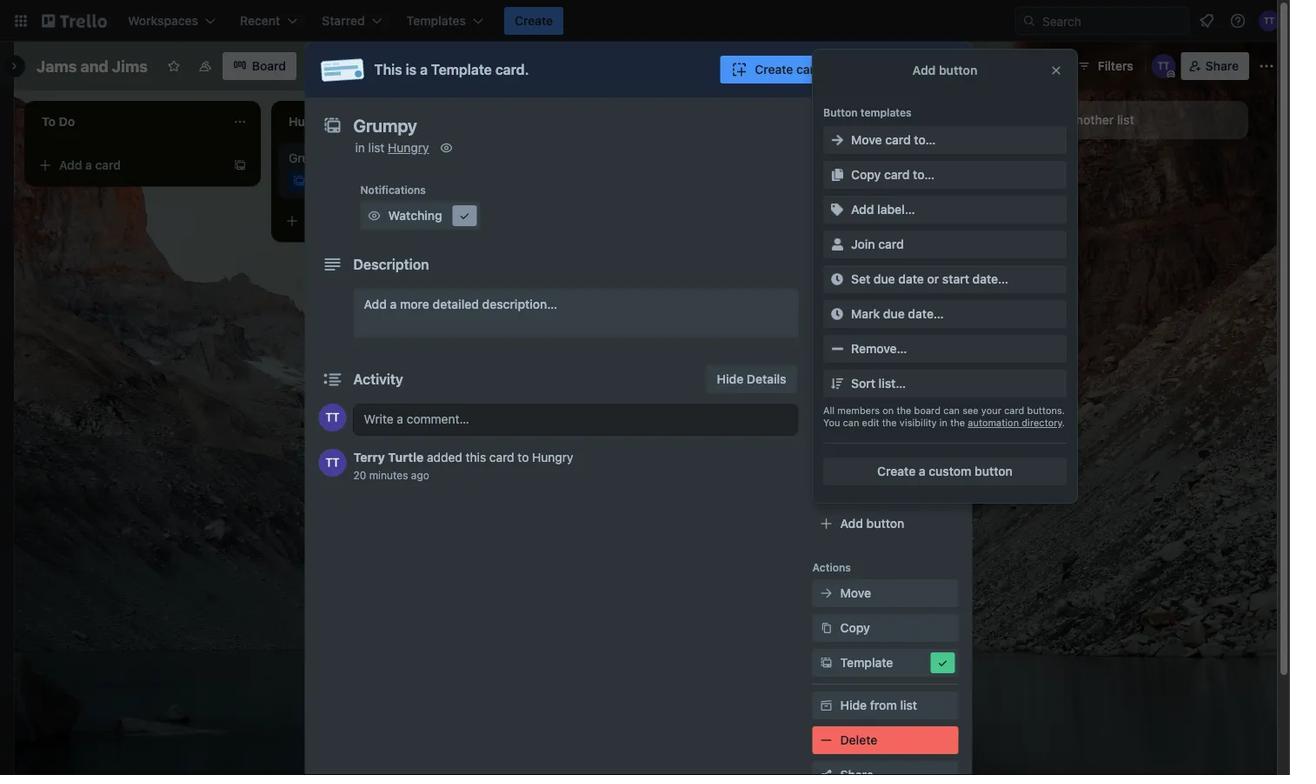 Task type: describe. For each thing, give the bounding box(es) containing it.
activity
[[354, 371, 404, 388]]

add label…
[[852, 202, 916, 217]]

add power-ups link
[[813, 438, 959, 466]]

button inside button
[[867, 516, 905, 531]]

create a custom button
[[878, 464, 1013, 478]]

2 horizontal spatial add a card button
[[772, 151, 967, 179]]

customize views image
[[305, 57, 323, 75]]

sort list…
[[852, 376, 907, 391]]

another
[[1070, 113, 1115, 127]]

button inside button
[[975, 464, 1013, 478]]

and
[[80, 57, 108, 75]]

2 horizontal spatial add a card
[[800, 158, 862, 172]]

copy for copy card to…
[[852, 167, 881, 182]]

search image
[[1023, 14, 1037, 28]]

terry
[[354, 450, 385, 464]]

create from template… image for the middle add a card button
[[480, 214, 494, 228]]

0 vertical spatial terry turtle (terryturtle) image
[[1260, 10, 1280, 31]]

jims
[[112, 57, 148, 75]]

custom
[[929, 464, 972, 478]]

delete
[[841, 733, 878, 747]]

filters button
[[1072, 52, 1139, 80]]

ups inside add power-ups link
[[908, 445, 931, 459]]

hide for hide details
[[717, 372, 744, 386]]

power-ups
[[813, 420, 869, 432]]

primary element
[[0, 0, 1291, 42]]

more
[[400, 297, 430, 311]]

set due date or start date…
[[852, 272, 1009, 286]]

the right on
[[897, 405, 912, 416]]

grumpy
[[289, 151, 333, 165]]

this card is a template.
[[310, 175, 424, 187]]

create card from template
[[755, 62, 907, 77]]

checklist
[[841, 271, 894, 285]]

watching button
[[361, 202, 481, 230]]

all
[[824, 405, 835, 416]]

move for move
[[841, 586, 872, 600]]

close popover image
[[1050, 63, 1064, 77]]

this for this card is a template.
[[310, 175, 330, 187]]

a inside create a custom button button
[[919, 464, 926, 478]]

0 vertical spatial power-
[[813, 420, 849, 432]]

hungry inside terry turtle added this card to hungry 20 minutes ago
[[532, 450, 574, 464]]

add to template
[[813, 177, 895, 189]]

1 horizontal spatial to
[[836, 177, 847, 189]]

add a more detailed description…
[[364, 297, 558, 311]]

template button
[[813, 649, 959, 677]]

custom
[[841, 375, 885, 390]]

copy for copy
[[841, 621, 871, 635]]

hide from list link
[[813, 692, 959, 719]]

edit
[[862, 417, 880, 428]]

0 horizontal spatial ups
[[849, 420, 869, 432]]

create from template… image
[[974, 158, 988, 172]]

visibility
[[900, 417, 937, 428]]

templates
[[861, 106, 912, 118]]

1 horizontal spatial from
[[871, 698, 898, 712]]

sm image for 'mark due date…' button
[[829, 305, 846, 323]]

description
[[354, 256, 429, 273]]

create button
[[505, 7, 564, 35]]

your
[[982, 405, 1002, 416]]

automation
[[813, 490, 872, 502]]

list for hide from list
[[901, 698, 918, 712]]

all members on the board can see your card buttons. you can edit the visibility in the
[[824, 405, 1066, 428]]

detailed
[[433, 297, 479, 311]]

watching
[[388, 208, 442, 223]]

share button
[[1182, 52, 1250, 80]]

card inside terry turtle added this card to hungry 20 minutes ago
[[490, 450, 515, 464]]

automation directory .
[[968, 417, 1066, 428]]

add button inside button
[[841, 516, 905, 531]]

0 vertical spatial can
[[944, 405, 960, 416]]

1 vertical spatial list
[[368, 140, 385, 155]]

join card
[[852, 237, 904, 251]]

in inside the all members on the board can see your card buttons. you can edit the visibility in the
[[940, 417, 948, 428]]

or
[[928, 272, 940, 286]]

move card to… button
[[824, 126, 1067, 154]]

from inside button
[[826, 62, 853, 77]]

automation image
[[1041, 52, 1065, 77]]

board link
[[223, 52, 297, 80]]

description…
[[482, 297, 558, 311]]

copy card to…
[[852, 167, 935, 182]]

jams and jims
[[37, 57, 148, 75]]

move for move card to…
[[852, 133, 883, 147]]

sm image for move card to… button
[[829, 131, 846, 149]]

jams
[[37, 57, 77, 75]]

Board name text field
[[28, 52, 156, 80]]

sm image for remove… button
[[829, 340, 846, 358]]

add inside button
[[841, 516, 864, 531]]

automation
[[968, 417, 1020, 428]]

sm image for watching button
[[366, 207, 383, 224]]

automation directory link
[[968, 417, 1063, 428]]

directory
[[1022, 417, 1063, 428]]

workspace visible image
[[198, 59, 212, 73]]

members
[[841, 201, 895, 216]]

board
[[252, 59, 286, 73]]

due for mark
[[884, 307, 905, 321]]

checklist link
[[813, 264, 959, 292]]

1 vertical spatial template
[[849, 177, 895, 189]]

sm image for template button
[[818, 654, 835, 672]]

sm image for the labels link
[[818, 235, 835, 252]]

template.
[[378, 175, 424, 187]]

terry turtle (terryturtle) image
[[1152, 54, 1177, 78]]

add another list
[[1044, 113, 1135, 127]]

date
[[899, 272, 925, 286]]

to… for move card to…
[[915, 133, 936, 147]]

hide details
[[717, 372, 787, 386]]

you
[[824, 417, 841, 428]]

join card button
[[824, 231, 1067, 258]]

sm image for add label… button
[[829, 201, 846, 218]]

copy link
[[813, 614, 959, 642]]

sm image for copy card to… button
[[829, 166, 846, 184]]

1 horizontal spatial add button
[[913, 63, 978, 77]]

sm image for cover link
[[818, 339, 835, 357]]

2 vertical spatial terry turtle (terryturtle) image
[[319, 449, 347, 477]]

add label… button
[[824, 196, 1067, 224]]

cover link
[[813, 334, 959, 362]]

sort
[[852, 376, 876, 391]]

switch to… image
[[12, 12, 30, 30]]



Task type: vqa. For each thing, say whether or not it's contained in the screenshot.
the right Ups
yes



Task type: locate. For each thing, give the bounding box(es) containing it.
1 horizontal spatial in
[[940, 417, 948, 428]]

0 vertical spatial create
[[515, 13, 553, 28]]

sm image for delete "link"
[[818, 732, 835, 749]]

0 notifications image
[[1197, 10, 1218, 31]]

0 vertical spatial to
[[836, 177, 847, 189]]

sm image inside cover link
[[818, 339, 835, 357]]

cover
[[841, 341, 874, 355]]

1 vertical spatial move
[[841, 586, 872, 600]]

show menu image
[[1259, 57, 1276, 75]]

button templates
[[824, 106, 912, 118]]

to right this
[[518, 450, 529, 464]]

to… down move card to… button
[[913, 167, 935, 182]]

1 vertical spatial in
[[940, 417, 948, 428]]

0 vertical spatial ups
[[849, 420, 869, 432]]

power-
[[813, 420, 849, 432], [867, 445, 908, 459]]

list up delete "link"
[[901, 698, 918, 712]]

members link
[[813, 195, 959, 223]]

0 vertical spatial hungry
[[388, 140, 429, 155]]

1 vertical spatial ups
[[908, 445, 931, 459]]

to… for copy card to…
[[913, 167, 935, 182]]

1 horizontal spatial can
[[944, 405, 960, 416]]

due for set
[[874, 272, 896, 286]]

move down button templates
[[852, 133, 883, 147]]

0 vertical spatial create from template… image
[[233, 158, 247, 172]]

sm image
[[829, 131, 846, 149], [829, 166, 846, 184], [818, 200, 835, 217], [829, 201, 846, 218], [366, 207, 383, 224], [829, 236, 846, 253], [818, 339, 835, 357], [829, 340, 846, 358], [818, 585, 835, 602], [818, 619, 835, 637], [818, 732, 835, 749]]

1 vertical spatial copy
[[841, 621, 871, 635]]

button right custom
[[975, 464, 1013, 478]]

hungry
[[388, 140, 429, 155], [532, 450, 574, 464]]

add a card for add a card button to the left
[[59, 158, 121, 172]]

details
[[747, 372, 787, 386]]

custom fields
[[841, 375, 923, 390]]

20 minutes ago link
[[354, 469, 430, 481]]

due
[[874, 272, 896, 286], [884, 307, 905, 321]]

sm image for checklist link
[[818, 270, 835, 287]]

due right mark
[[884, 307, 905, 321]]

1 vertical spatial button
[[975, 464, 1013, 478]]

2 vertical spatial button
[[867, 516, 905, 531]]

create from template… image right watching
[[480, 214, 494, 228]]

to…
[[915, 133, 936, 147], [913, 167, 935, 182]]

remove…
[[852, 341, 908, 356]]

create inside create button
[[515, 13, 553, 28]]

ago
[[411, 469, 430, 481]]

create a custom button button
[[824, 458, 1067, 485]]

20
[[354, 469, 366, 481]]

0 horizontal spatial from
[[826, 62, 853, 77]]

1 vertical spatial hide
[[841, 698, 867, 712]]

0 vertical spatial this
[[374, 61, 402, 78]]

template up templates
[[856, 62, 907, 77]]

buttons.
[[1028, 405, 1066, 416]]

mark due date…
[[852, 307, 945, 321]]

the down "see"
[[951, 417, 966, 428]]

sm image inside the labels link
[[818, 235, 835, 252]]

1 horizontal spatial template
[[841, 655, 894, 670]]

hide for hide from list
[[841, 698, 867, 712]]

1 horizontal spatial add a card
[[306, 214, 368, 228]]

sm image inside members link
[[818, 200, 835, 217]]

hide from list
[[841, 698, 918, 712]]

0 vertical spatial list
[[1118, 113, 1135, 127]]

0 horizontal spatial create from template… image
[[233, 158, 247, 172]]

board
[[915, 405, 941, 416]]

this is a template card.
[[374, 61, 529, 78]]

1 vertical spatial date…
[[908, 307, 945, 321]]

1 vertical spatial from
[[871, 698, 898, 712]]

1 horizontal spatial hungry
[[532, 450, 574, 464]]

actions
[[813, 561, 852, 573]]

0 horizontal spatial hide
[[717, 372, 744, 386]]

template left card.
[[431, 61, 492, 78]]

hungry up template.
[[388, 140, 429, 155]]

0 vertical spatial add button
[[913, 63, 978, 77]]

0 horizontal spatial add a card button
[[31, 151, 226, 179]]

notifications
[[361, 184, 426, 196]]

from up delete "link"
[[871, 698, 898, 712]]

0 horizontal spatial hungry
[[388, 140, 429, 155]]

mark due date… button
[[824, 300, 1067, 328]]

date…
[[973, 272, 1009, 286], [908, 307, 945, 321]]

share
[[1206, 59, 1240, 73]]

a inside add a more detailed description… link
[[390, 297, 397, 311]]

0 vertical spatial hide
[[717, 372, 744, 386]]

0 horizontal spatial can
[[843, 417, 860, 428]]

sm image inside set due date or start date… button
[[829, 271, 846, 288]]

1 vertical spatial power-
[[867, 445, 908, 459]]

on
[[883, 405, 894, 416]]

0 vertical spatial template
[[431, 61, 492, 78]]

can left "see"
[[944, 405, 960, 416]]

from up the button
[[826, 62, 853, 77]]

sm image inside 'join card' button
[[829, 236, 846, 253]]

1 vertical spatial due
[[884, 307, 905, 321]]

this down the "grumpy"
[[310, 175, 330, 187]]

add a more detailed description… link
[[354, 289, 799, 337]]

0 vertical spatial in
[[355, 140, 365, 155]]

0 horizontal spatial power-
[[813, 420, 849, 432]]

sm image inside add label… button
[[829, 201, 846, 218]]

1 vertical spatial can
[[843, 417, 860, 428]]

date… down set due date or start date…
[[908, 307, 945, 321]]

0 horizontal spatial is
[[358, 175, 366, 187]]

a
[[420, 61, 428, 78], [85, 158, 92, 172], [826, 158, 833, 172], [369, 175, 375, 187], [332, 214, 339, 228], [390, 297, 397, 311], [919, 464, 926, 478]]

is
[[406, 61, 417, 78], [358, 175, 366, 187]]

1 vertical spatial template
[[841, 655, 894, 670]]

add another list button
[[1012, 101, 1249, 139]]

add button down automation
[[841, 516, 905, 531]]

1 vertical spatial terry turtle (terryturtle) image
[[319, 404, 347, 431]]

add button button
[[813, 510, 959, 538]]

2 horizontal spatial create
[[878, 464, 916, 478]]

0 vertical spatial date…
[[973, 272, 1009, 286]]

sm image inside move card to… button
[[829, 131, 846, 149]]

in up this card is a template.
[[355, 140, 365, 155]]

this right customize views image
[[374, 61, 402, 78]]

custom fields button
[[813, 374, 959, 391]]

sm image
[[438, 139, 455, 157], [456, 207, 474, 224], [818, 235, 835, 252], [818, 270, 835, 287], [829, 271, 846, 288], [829, 305, 846, 323], [829, 375, 846, 392], [818, 654, 835, 672], [935, 654, 952, 672], [818, 697, 835, 714]]

sm image inside remove… button
[[829, 340, 846, 358]]

is down grumpy link
[[358, 175, 366, 187]]

filters
[[1098, 59, 1134, 73]]

attachment button
[[813, 299, 959, 327]]

hide left details on the right of page
[[717, 372, 744, 386]]

copy inside button
[[852, 167, 881, 182]]

1 vertical spatial to…
[[913, 167, 935, 182]]

copy card to… button
[[824, 161, 1067, 189]]

ups down members
[[849, 420, 869, 432]]

sm image inside checklist link
[[818, 270, 835, 287]]

2 vertical spatial list
[[901, 698, 918, 712]]

due right 'set'
[[874, 272, 896, 286]]

0 vertical spatial due
[[874, 272, 896, 286]]

sm image inside hide from list link
[[818, 697, 835, 714]]

create from template… image
[[233, 158, 247, 172], [480, 214, 494, 228]]

attachment
[[841, 306, 908, 320]]

create inside create card from template button
[[755, 62, 794, 77]]

terry turtle (terryturtle) image
[[1260, 10, 1280, 31], [319, 404, 347, 431], [319, 449, 347, 477]]

template inside template button
[[841, 655, 894, 670]]

1 horizontal spatial create
[[755, 62, 794, 77]]

join
[[852, 237, 876, 251]]

create
[[515, 13, 553, 28], [755, 62, 794, 77], [878, 464, 916, 478]]

sm image for move link
[[818, 585, 835, 602]]

card
[[797, 62, 823, 77], [886, 133, 911, 147], [95, 158, 121, 172], [836, 158, 862, 172], [885, 167, 910, 182], [333, 175, 355, 187], [342, 214, 368, 228], [879, 237, 904, 251], [1005, 405, 1025, 416], [490, 450, 515, 464]]

sm image inside delete "link"
[[818, 732, 835, 749]]

sm image for copy link
[[818, 619, 835, 637]]

button
[[824, 106, 858, 118]]

fields
[[889, 375, 923, 390]]

0 horizontal spatial this
[[310, 175, 330, 187]]

0 horizontal spatial add button
[[841, 516, 905, 531]]

0 horizontal spatial list
[[368, 140, 385, 155]]

set due date or start date… button
[[824, 265, 1067, 293]]

list inside button
[[1118, 113, 1135, 127]]

create from template… image left the "grumpy"
[[233, 158, 247, 172]]

to up members
[[836, 177, 847, 189]]

date… right start
[[973, 272, 1009, 286]]

1 horizontal spatial this
[[374, 61, 402, 78]]

this
[[374, 61, 402, 78], [310, 175, 330, 187]]

1 vertical spatial create
[[755, 62, 794, 77]]

terry turtle added this card to hungry 20 minutes ago
[[354, 450, 574, 481]]

1 vertical spatial create from template… image
[[480, 214, 494, 228]]

1 horizontal spatial is
[[406, 61, 417, 78]]

the down on
[[883, 417, 897, 428]]

create from template… image for add a card button to the left
[[233, 158, 247, 172]]

add button
[[913, 63, 978, 77], [841, 516, 905, 531]]

1 vertical spatial is
[[358, 175, 366, 187]]

add a card button
[[31, 151, 226, 179], [772, 151, 967, 179], [278, 207, 473, 235]]

0 horizontal spatial in
[[355, 140, 365, 155]]

create inside create a custom button button
[[878, 464, 916, 478]]

button up move card to… button
[[939, 63, 978, 77]]

in list hungry
[[355, 140, 429, 155]]

hide details link
[[707, 365, 797, 393]]

move down the 'actions'
[[841, 586, 872, 600]]

power- down edit at the right bottom of the page
[[867, 445, 908, 459]]

labels link
[[813, 230, 959, 257]]

sm image inside watching button
[[366, 207, 383, 224]]

1 vertical spatial to
[[518, 450, 529, 464]]

add button up move card to… button
[[913, 63, 978, 77]]

add power-ups
[[841, 445, 931, 459]]

0 vertical spatial is
[[406, 61, 417, 78]]

move card to…
[[852, 133, 936, 147]]

template down copy link
[[841, 655, 894, 670]]

copy down move link
[[841, 621, 871, 635]]

sm image for set due date or start date… button
[[829, 271, 846, 288]]

can down members
[[843, 417, 860, 428]]

see
[[963, 405, 979, 416]]

1 vertical spatial hungry
[[532, 450, 574, 464]]

list left hungry 'link'
[[368, 140, 385, 155]]

remove… button
[[824, 335, 1067, 363]]

this
[[466, 450, 486, 464]]

list right another
[[1118, 113, 1135, 127]]

sm image inside move link
[[818, 585, 835, 602]]

star or unstar board image
[[167, 59, 181, 73]]

0 vertical spatial copy
[[852, 167, 881, 182]]

Search field
[[1037, 8, 1189, 34]]

move inside button
[[852, 133, 883, 147]]

sm image for sort list… button
[[829, 375, 846, 392]]

added
[[427, 450, 463, 464]]

1 horizontal spatial ups
[[908, 445, 931, 459]]

move
[[852, 133, 883, 147], [841, 586, 872, 600]]

hide up delete on the right of page
[[841, 698, 867, 712]]

template inside button
[[856, 62, 907, 77]]

this for this is a template card.
[[374, 61, 402, 78]]

ups
[[849, 420, 869, 432], [908, 445, 931, 459]]

minutes
[[369, 469, 408, 481]]

from
[[826, 62, 853, 77], [871, 698, 898, 712]]

template
[[856, 62, 907, 77], [849, 177, 895, 189]]

mark
[[852, 307, 880, 321]]

grumpy link
[[289, 150, 491, 167]]

can
[[944, 405, 960, 416], [843, 417, 860, 428]]

start
[[943, 272, 970, 286]]

to inside terry turtle added this card to hungry 20 minutes ago
[[518, 450, 529, 464]]

set
[[852, 272, 871, 286]]

is up hungry 'link'
[[406, 61, 417, 78]]

sm image for 'join card' button
[[829, 236, 846, 253]]

0 horizontal spatial to
[[518, 450, 529, 464]]

0 vertical spatial template
[[856, 62, 907, 77]]

1 vertical spatial this
[[310, 175, 330, 187]]

copy up members
[[852, 167, 881, 182]]

add a card for the middle add a card button
[[306, 214, 368, 228]]

label…
[[878, 202, 916, 217]]

create for create card from template
[[755, 62, 794, 77]]

to… up copy card to… button
[[915, 133, 936, 147]]

sm image inside 'mark due date…' button
[[829, 305, 846, 323]]

ups down 'visibility'
[[908, 445, 931, 459]]

None text field
[[345, 110, 919, 141]]

1 horizontal spatial hide
[[841, 698, 867, 712]]

list for add another list
[[1118, 113, 1135, 127]]

sort list… button
[[824, 370, 1067, 398]]

0 vertical spatial from
[[826, 62, 853, 77]]

labels
[[841, 236, 878, 251]]

in down board
[[940, 417, 948, 428]]

list…
[[879, 376, 907, 391]]

sm image for members link
[[818, 200, 835, 217]]

hide
[[717, 372, 744, 386], [841, 698, 867, 712]]

open information menu image
[[1230, 12, 1247, 30]]

1 horizontal spatial list
[[901, 698, 918, 712]]

1 vertical spatial add button
[[841, 516, 905, 531]]

.
[[1063, 417, 1066, 428]]

sm image inside sort list… button
[[829, 375, 846, 392]]

sm image inside copy link
[[818, 619, 835, 637]]

power- down all
[[813, 420, 849, 432]]

template up members
[[849, 177, 895, 189]]

card.
[[496, 61, 529, 78]]

card inside the all members on the board can see your card buttons. you can edit the visibility in the
[[1005, 405, 1025, 416]]

sm image for hide from list link
[[818, 697, 835, 714]]

1 horizontal spatial create from template… image
[[480, 214, 494, 228]]

button
[[939, 63, 978, 77], [975, 464, 1013, 478], [867, 516, 905, 531]]

hungry down write a comment text field at the bottom
[[532, 450, 574, 464]]

0 horizontal spatial create
[[515, 13, 553, 28]]

Write a comment text field
[[354, 404, 799, 435]]

move link
[[813, 579, 959, 607]]

copy
[[852, 167, 881, 182], [841, 621, 871, 635]]

2 horizontal spatial list
[[1118, 113, 1135, 127]]

1 horizontal spatial power-
[[867, 445, 908, 459]]

members
[[838, 405, 880, 416]]

0 horizontal spatial date…
[[908, 307, 945, 321]]

0 vertical spatial to…
[[915, 133, 936, 147]]

sm image inside watching button
[[456, 207, 474, 224]]

create for create a custom button
[[878, 464, 916, 478]]

2 vertical spatial create
[[878, 464, 916, 478]]

sm image inside copy card to… button
[[829, 166, 846, 184]]

0 vertical spatial button
[[939, 63, 978, 77]]

button down automation
[[867, 516, 905, 531]]

1 horizontal spatial date…
[[973, 272, 1009, 286]]

0 horizontal spatial template
[[431, 61, 492, 78]]

0 horizontal spatial add a card
[[59, 158, 121, 172]]

1 horizontal spatial add a card button
[[278, 207, 473, 235]]

0 vertical spatial move
[[852, 133, 883, 147]]

create for create
[[515, 13, 553, 28]]



